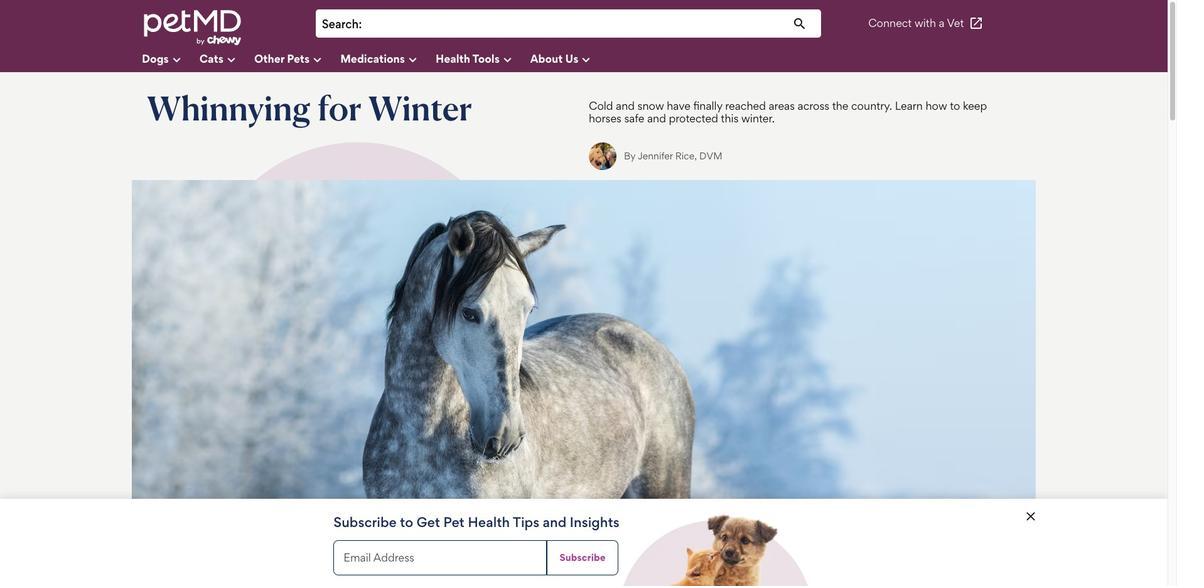 Task type: vqa. For each thing, say whether or not it's contained in the screenshot.
Choices
no



Task type: describe. For each thing, give the bounding box(es) containing it.
about
[[531, 52, 563, 65]]

country.
[[852, 99, 893, 112]]

2 horizontal spatial and
[[648, 112, 666, 125]]

cats button
[[200, 47, 254, 72]]

subscribe button
[[547, 541, 619, 576]]

finally
[[694, 99, 723, 112]]

protected
[[669, 112, 719, 125]]

search :
[[322, 17, 362, 31]]

to inside cold and snow have finally reached areas across the country. learn how to keep horses safe and protected this winter.
[[951, 99, 961, 112]]

areas
[[769, 99, 795, 112]]

for for winter
[[318, 87, 362, 129]]

connect with a vet button
[[869, 8, 985, 39]]

jennifer rice, dvm image
[[589, 143, 617, 170]]

pet
[[444, 514, 465, 531]]

us
[[566, 52, 579, 65]]

pets
[[287, 52, 310, 65]]

gratitude
[[147, 555, 236, 580]]

newsletter subscription element
[[0, 499, 1168, 587]]

vet
[[948, 17, 965, 30]]

close image
[[1024, 509, 1039, 525]]

tips
[[513, 514, 540, 531]]

horses
[[589, 112, 622, 125]]

winter
[[369, 87, 473, 129]]

cold and snow have finally reached areas across the country. learn how to keep horses safe and protected this winter.
[[589, 99, 988, 125]]

about us
[[531, 52, 579, 65]]

insights
[[570, 514, 620, 531]]

rice,
[[676, 150, 697, 162]]

petmd home image
[[142, 8, 242, 47]]

tools
[[473, 52, 500, 65]]

puppy and kitten hugging image
[[624, 509, 808, 587]]

about us button
[[531, 47, 610, 72]]

and inside newsletter subscription element
[[543, 514, 567, 531]]

connect
[[869, 17, 912, 30]]

by
[[624, 150, 636, 162]]

reached
[[726, 99, 766, 112]]

other pets
[[254, 52, 310, 65]]

health tools
[[436, 52, 500, 65]]

other
[[254, 52, 285, 65]]

other pets button
[[254, 47, 341, 72]]

"cattitude"
[[271, 555, 371, 580]]



Task type: locate. For each thing, give the bounding box(es) containing it.
this
[[721, 112, 739, 125]]

1 vertical spatial subscribe
[[560, 552, 606, 564]]

dogs button
[[142, 47, 200, 72]]

keep
[[964, 99, 988, 112]]

whinnying
[[147, 87, 311, 129]]

connect with a vet
[[869, 17, 965, 30]]

subscribe inside button
[[560, 552, 606, 564]]

with
[[915, 17, 937, 30]]

dvm
[[700, 150, 723, 162]]

a
[[939, 17, 945, 30]]

get
[[417, 514, 440, 531]]

0 horizontal spatial and
[[543, 514, 567, 531]]

0 vertical spatial health
[[436, 52, 471, 65]]

0 horizontal spatial for
[[240, 555, 267, 580]]

search
[[322, 17, 359, 31]]

how
[[926, 99, 948, 112]]

learn
[[896, 99, 923, 112]]

safe
[[625, 112, 645, 125]]

winter.
[[742, 112, 775, 125]]

medications
[[341, 52, 405, 65]]

None email field
[[334, 541, 547, 576]]

jennifer
[[638, 150, 673, 162]]

subscribe for subscribe
[[560, 552, 606, 564]]

1 horizontal spatial to
[[951, 99, 961, 112]]

1 vertical spatial to
[[400, 514, 413, 531]]

health tools button
[[436, 47, 531, 72]]

0 horizontal spatial subscribe
[[334, 514, 397, 531]]

0 horizontal spatial to
[[400, 514, 413, 531]]

and right safe
[[648, 112, 666, 125]]

0 vertical spatial for
[[318, 87, 362, 129]]

1 horizontal spatial and
[[616, 99, 635, 112]]

health
[[436, 52, 471, 65], [468, 514, 510, 531]]

snow
[[638, 99, 664, 112]]

to
[[951, 99, 961, 112], [400, 514, 413, 531]]

and right tips
[[543, 514, 567, 531]]

1 horizontal spatial subscribe
[[560, 552, 606, 564]]

health inside 'dropdown button'
[[436, 52, 471, 65]]

medications button
[[341, 47, 436, 72]]

1 vertical spatial health
[[468, 514, 510, 531]]

whinnying for winter
[[147, 87, 473, 129]]

subscribe
[[334, 514, 397, 531], [560, 552, 606, 564]]

health inside newsletter subscription element
[[468, 514, 510, 531]]

:
[[359, 17, 362, 31]]

by jennifer rice, dvm
[[624, 150, 723, 162]]

and right the cold
[[616, 99, 635, 112]]

across
[[798, 99, 830, 112]]

none email field inside newsletter subscription element
[[334, 541, 547, 576]]

for for "cattitude"
[[240, 555, 267, 580]]

subscribe up "cattitude"
[[334, 514, 397, 531]]

health right pet
[[468, 514, 510, 531]]

the
[[833, 99, 849, 112]]

subscribe to get pet health tips and insights
[[334, 514, 620, 531]]

to right how
[[951, 99, 961, 112]]

0 vertical spatial to
[[951, 99, 961, 112]]

have
[[667, 99, 691, 112]]

health left tools
[[436, 52, 471, 65]]

to left the get
[[400, 514, 413, 531]]

for
[[318, 87, 362, 129], [240, 555, 267, 580]]

for down medications
[[318, 87, 362, 129]]

0 vertical spatial subscribe
[[334, 514, 397, 531]]

1 vertical spatial for
[[240, 555, 267, 580]]

to inside newsletter subscription element
[[400, 514, 413, 531]]

grey andalusian in the snow image
[[132, 180, 1036, 519]]

dogs
[[142, 52, 169, 65]]

subscribe down "insights"
[[560, 552, 606, 564]]

and
[[616, 99, 635, 112], [648, 112, 666, 125], [543, 514, 567, 531]]

cold
[[589, 99, 613, 112]]

cats
[[200, 52, 224, 65]]

1 horizontal spatial for
[[318, 87, 362, 129]]

None text field
[[368, 16, 815, 33]]

subscribe for subscribe to get pet health tips and insights
[[334, 514, 397, 531]]

gratitude for "cattitude"
[[147, 555, 371, 580]]

for right 'gratitude'
[[240, 555, 267, 580]]



